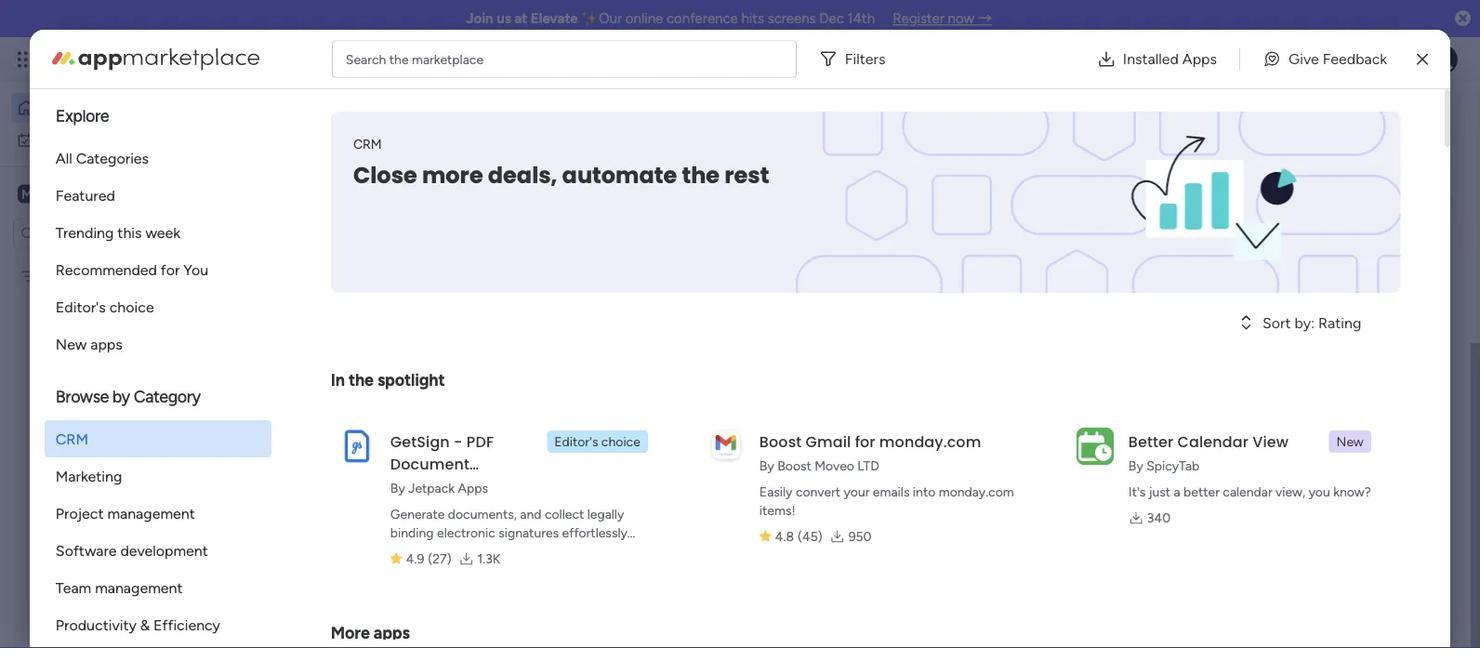 Task type: locate. For each thing, give the bounding box(es) containing it.
crm close more deals, automate the rest
[[353, 136, 769, 191]]

in the spotlight
[[331, 370, 445, 390]]

see
[[325, 52, 347, 67]]

apps inside button
[[1183, 50, 1217, 68]]

1 vertical spatial learn
[[1247, 298, 1279, 313]]

this
[[117, 224, 142, 241]]

watch
[[1247, 476, 1285, 492]]

1 vertical spatial management
[[107, 504, 195, 522]]

new up walkthrough
[[1337, 434, 1364, 450]]

my work
[[41, 132, 90, 148]]

learn left "get"
[[1174, 223, 1211, 240]]

2 horizontal spatial a
[[1288, 476, 1295, 492]]

hits
[[742, 10, 764, 27]]

0 vertical spatial and
[[479, 476, 509, 497]]

apps for new apps
[[90, 335, 123, 353]]

your down binding
[[421, 544, 447, 559]]

online
[[626, 10, 663, 27]]

project down trending
[[44, 268, 86, 284]]

0 horizontal spatial &
[[140, 616, 150, 634]]

1 vertical spatial editor's
[[555, 434, 598, 450]]

editor's up new apps
[[56, 298, 106, 316]]

boost for gmail
[[760, 431, 802, 452]]

1 vertical spatial join
[[1247, 455, 1273, 471]]

0 vertical spatial boost
[[1185, 99, 1224, 117]]

software
[[56, 542, 117, 559]]

1 app logo image from the left
[[338, 428, 376, 465]]

1 vertical spatial work
[[62, 132, 90, 148]]

1 horizontal spatial workspace
[[416, 115, 497, 135]]

0 horizontal spatial the
[[349, 370, 374, 390]]

0 horizontal spatial editor's
[[56, 298, 106, 316]]

generation
[[390, 476, 475, 497]]

your
[[1227, 99, 1257, 117], [844, 484, 870, 500], [421, 544, 447, 559]]

m
[[331, 122, 350, 149], [21, 186, 32, 202]]

your down ltd
[[844, 484, 870, 500]]

sort by: rating button
[[1205, 308, 1401, 338]]

how
[[1282, 298, 1307, 313]]

crm inside crm close more deals, automate the rest
[[353, 136, 382, 152]]

0 horizontal spatial and
[[479, 476, 509, 497]]

by jetpack apps
[[390, 480, 488, 496]]

1 horizontal spatial apps
[[1183, 50, 1217, 68]]

2 horizontal spatial the
[[682, 160, 720, 191]]

0 vertical spatial editor's
[[56, 298, 106, 316]]

0 vertical spatial workspace
[[416, 115, 497, 135]]

by up easily
[[760, 458, 774, 474]]

workspace image
[[18, 184, 36, 204]]

close
[[353, 160, 417, 191]]

help center element
[[1174, 347, 1453, 421]]

1 horizontal spatial learn
[[1247, 298, 1279, 313]]

apps up 'by'
[[90, 335, 123, 353]]

you
[[183, 261, 209, 279]]

the left rest
[[682, 160, 720, 191]]

monday.com up rating
[[1310, 298, 1386, 313]]

0 vertical spatial apps
[[90, 335, 123, 353]]

editor's up collect
[[555, 434, 598, 450]]

by spicytab
[[1129, 458, 1200, 474]]

1 vertical spatial m
[[21, 186, 32, 202]]

1 vertical spatial apps
[[374, 623, 410, 643]]

learn up the sort
[[1247, 298, 1279, 313]]

1 horizontal spatial join
[[1247, 455, 1273, 471]]

work right "monday"
[[150, 49, 184, 70]]

4.9
[[406, 551, 424, 567]]

dec
[[820, 10, 844, 27]]

recommended
[[56, 261, 157, 279]]

1 horizontal spatial your
[[844, 484, 870, 500]]

minutes
[[1341, 99, 1394, 117]]

1 vertical spatial and
[[520, 506, 542, 522]]

2 horizontal spatial app logo image
[[1077, 428, 1114, 465]]

explore up the my work
[[56, 106, 109, 126]]

work
[[150, 49, 184, 70], [62, 132, 90, 148]]

& left "get"
[[1214, 223, 1224, 240]]

boost left gmail
[[760, 431, 802, 452]]

0 horizontal spatial workspace
[[79, 185, 153, 203]]

1 horizontal spatial work
[[150, 49, 184, 70]]

inspired
[[1254, 223, 1307, 240]]

new for new apps
[[56, 335, 87, 353]]

1 horizontal spatial for
[[855, 431, 876, 452]]

work for monday
[[150, 49, 184, 70]]

boost gmail for monday.com by boost moveo ltd
[[760, 431, 981, 474]]

(45)
[[798, 529, 823, 544]]

0 horizontal spatial main
[[43, 185, 75, 203]]

join left us
[[466, 10, 493, 27]]

help image
[[1363, 50, 1382, 69]]

0 vertical spatial for
[[161, 261, 180, 279]]

apps right more
[[374, 623, 410, 643]]

search the marketplace
[[346, 51, 484, 67]]

1 vertical spatial main
[[43, 185, 75, 203]]

2 vertical spatial management
[[95, 579, 183, 597]]

works
[[1389, 298, 1423, 313]]

documents,
[[448, 506, 517, 522]]

workspace selection element
[[18, 183, 155, 207]]

explore down the made
[[1253, 163, 1303, 180]]

& for learn
[[1214, 223, 1224, 240]]

a left live
[[1288, 476, 1295, 492]]

main workspace
[[376, 115, 497, 135], [43, 185, 153, 203]]

main workspace down all categories
[[43, 185, 153, 203]]

a down view
[[1276, 455, 1283, 471]]

0 vertical spatial editor's choice
[[56, 298, 154, 316]]

(27)
[[428, 551, 452, 567]]

getting started element
[[1174, 257, 1453, 332]]

0 horizontal spatial learn
[[1174, 223, 1211, 240]]

1 vertical spatial for
[[855, 431, 876, 452]]

and up signatures
[[520, 506, 542, 522]]

1 vertical spatial main workspace
[[43, 185, 153, 203]]

0 vertical spatial templates
[[1269, 122, 1336, 139]]

apps right notifications icon
[[1183, 50, 1217, 68]]

0 vertical spatial learn
[[1174, 223, 1211, 240]]

explore inside button
[[1253, 163, 1303, 180]]

choice down management
[[109, 298, 154, 316]]

the right search
[[389, 51, 409, 67]]

0 vertical spatial join
[[466, 10, 493, 27]]

m inside workspace icon
[[21, 186, 32, 202]]

learn inside getting started element
[[1247, 298, 1279, 313]]

for up ltd
[[855, 431, 876, 452]]

editor's choice up the legally
[[555, 434, 641, 450]]

1 horizontal spatial editor's choice
[[555, 434, 641, 450]]

register
[[893, 10, 945, 27]]

jetpack
[[408, 480, 455, 496]]

0 horizontal spatial by
[[390, 480, 405, 496]]

main right workspace icon
[[43, 185, 75, 203]]

live
[[1298, 476, 1318, 492]]

main workspace up more
[[376, 115, 497, 135]]

apps marketplace image
[[52, 48, 259, 70]]

monday.com up 'into'
[[880, 431, 981, 452]]

us
[[497, 10, 511, 27]]

1 vertical spatial boost
[[760, 431, 802, 452]]

trending
[[56, 224, 114, 241]]

1 horizontal spatial by
[[760, 458, 774, 474]]

1 horizontal spatial new
[[1337, 434, 1364, 450]]

your inside easily convert your emails into monday.com items!
[[844, 484, 870, 500]]

0 horizontal spatial work
[[62, 132, 90, 148]]

templates down boost your workflow in minutes with ready-made templates
[[1306, 163, 1373, 180]]

workspace down categories
[[79, 185, 153, 203]]

2 app logo image from the left
[[1077, 428, 1114, 465]]

app logo image for getsign
[[338, 428, 376, 465]]

monday
[[83, 49, 147, 70]]

the for spotlight
[[349, 370, 374, 390]]

better calendar view
[[1129, 431, 1289, 452]]

spotlight
[[377, 370, 445, 390]]

work inside button
[[62, 132, 90, 148]]

0 horizontal spatial app logo image
[[338, 428, 376, 465]]

1 vertical spatial apps
[[458, 480, 488, 496]]

project up software
[[56, 504, 104, 522]]

1 vertical spatial workspace
[[79, 185, 153, 203]]

1 horizontal spatial m
[[331, 122, 350, 149]]

and inside the generate documents, and collect legally binding electronic signatures effortlessly from your monday.com boards
[[520, 506, 542, 522]]

2 horizontal spatial by
[[1129, 458, 1144, 474]]

0 vertical spatial new
[[56, 335, 87, 353]]

choice up the legally
[[602, 434, 641, 450]]

webinar
[[1286, 455, 1334, 471]]

new apps
[[56, 335, 123, 353]]

by
[[760, 458, 774, 474], [1129, 458, 1144, 474], [390, 480, 405, 496]]

a for watch
[[1288, 476, 1295, 492]]

1 horizontal spatial a
[[1276, 455, 1283, 471]]

2 horizontal spatial your
[[1227, 99, 1257, 117]]

0 vertical spatial m
[[331, 122, 350, 149]]

templates down workflow
[[1269, 122, 1336, 139]]

0 vertical spatial apps
[[1183, 50, 1217, 68]]

1 horizontal spatial choice
[[602, 434, 641, 450]]

0 horizontal spatial main workspace
[[43, 185, 153, 203]]

0 horizontal spatial new
[[56, 335, 87, 353]]

project inside list box
[[44, 268, 86, 284]]

easily
[[760, 484, 793, 500]]

app logo image
[[338, 428, 376, 465], [1077, 428, 1114, 465], [708, 428, 745, 465]]

monday.com down electronic
[[451, 544, 526, 559]]

learn for learn & get inspired
[[1174, 223, 1211, 240]]

monday.com
[[1310, 298, 1386, 313], [880, 431, 981, 452], [939, 484, 1014, 500], [451, 544, 526, 559]]

option
[[0, 259, 237, 263]]

marketing
[[56, 467, 122, 485]]

2 vertical spatial the
[[349, 370, 374, 390]]

1 vertical spatial &
[[140, 616, 150, 634]]

1 horizontal spatial explore
[[1253, 163, 1303, 180]]

& left efficiency
[[140, 616, 150, 634]]

give feedback button
[[1248, 40, 1402, 78]]

950
[[849, 529, 872, 544]]

4.8 (45)
[[775, 529, 823, 544]]

0 horizontal spatial for
[[161, 261, 180, 279]]

1 horizontal spatial editor's
[[555, 434, 598, 450]]

crm up "marketing" at bottom
[[56, 430, 88, 448]]

monday.com right 'into'
[[939, 484, 1014, 500]]

a right just
[[1174, 484, 1181, 500]]

project for project management
[[56, 504, 104, 522]]

1 vertical spatial explore
[[1253, 163, 1303, 180]]

0 vertical spatial management
[[188, 49, 289, 70]]

boost inside boost your workflow in minutes with ready-made templates
[[1185, 99, 1224, 117]]

0 vertical spatial explore
[[56, 106, 109, 126]]

1 vertical spatial project
[[56, 504, 104, 522]]

0 horizontal spatial m
[[21, 186, 32, 202]]

the right in
[[349, 370, 374, 390]]

1 horizontal spatial main
[[376, 115, 412, 135]]

boost up easily
[[778, 458, 812, 474]]

0 horizontal spatial choice
[[109, 298, 154, 316]]

more
[[422, 160, 483, 191]]

app logo image for better
[[1077, 428, 1114, 465]]

0 horizontal spatial join
[[466, 10, 493, 27]]

category
[[134, 387, 201, 407]]

new for new
[[1337, 434, 1364, 450]]

1.3k
[[478, 551, 501, 567]]

1 horizontal spatial app logo image
[[708, 428, 745, 465]]

0 vertical spatial project
[[44, 268, 86, 284]]

by up the esign
[[390, 480, 405, 496]]

1 vertical spatial your
[[844, 484, 870, 500]]

and up collection
[[479, 476, 509, 497]]

main up component icon
[[376, 115, 412, 135]]

1 horizontal spatial the
[[389, 51, 409, 67]]

0 vertical spatial crm
[[353, 136, 382, 152]]

choice
[[109, 298, 154, 316], [602, 434, 641, 450]]

0 horizontal spatial apps
[[90, 335, 123, 353]]

m for workspace icon
[[21, 186, 32, 202]]

1 vertical spatial the
[[682, 160, 720, 191]]

workspace up more
[[416, 115, 497, 135]]

see plans button
[[300, 46, 390, 73]]

work up all on the top of page
[[62, 132, 90, 148]]

my work button
[[11, 125, 200, 155]]

join inside join a webinar element
[[1247, 455, 1273, 471]]

0 vertical spatial the
[[389, 51, 409, 67]]

gmail
[[806, 431, 851, 452]]

1 vertical spatial crm
[[56, 430, 88, 448]]

management
[[188, 49, 289, 70], [107, 504, 195, 522], [95, 579, 183, 597]]

by up "it's"
[[1129, 458, 1144, 474]]

0 vertical spatial main workspace
[[376, 115, 497, 135]]

team management
[[56, 579, 183, 597]]

m left featured
[[21, 186, 32, 202]]

and
[[479, 476, 509, 497], [520, 506, 542, 522]]

easily convert your emails into monday.com items!
[[760, 484, 1014, 518]]

2 vertical spatial your
[[421, 544, 447, 559]]

apps up collection
[[458, 480, 488, 496]]

by
[[112, 387, 130, 407]]

templates inside boost your workflow in minutes with ready-made templates
[[1269, 122, 1336, 139]]

monday.com inside getting started element
[[1310, 298, 1386, 313]]

document
[[390, 453, 470, 474]]

1 vertical spatial new
[[1337, 434, 1364, 450]]

more apps
[[331, 623, 410, 643]]

new up browse
[[56, 335, 87, 353]]

boost up ready-
[[1185, 99, 1224, 117]]

1 horizontal spatial apps
[[374, 623, 410, 643]]

1 vertical spatial templates
[[1306, 163, 1373, 180]]

m left component icon
[[331, 122, 350, 149]]

getsign - pdf document generation and esign collection
[[390, 431, 513, 519]]

0 vertical spatial choice
[[109, 298, 154, 316]]

0 vertical spatial your
[[1227, 99, 1257, 117]]

1 horizontal spatial and
[[520, 506, 542, 522]]

join up watch at the right bottom of page
[[1247, 455, 1273, 471]]

the for marketplace
[[389, 51, 409, 67]]

binding
[[390, 525, 434, 541]]

invite members image
[[1236, 50, 1254, 69]]

crm up close
[[353, 136, 382, 152]]

editor's
[[56, 298, 106, 316], [555, 434, 598, 450]]

your up the made
[[1227, 99, 1257, 117]]

give feedback link
[[1248, 40, 1402, 78]]

categories
[[76, 149, 149, 167]]

1 horizontal spatial &
[[1214, 223, 1224, 240]]

productivity & efficiency
[[56, 616, 220, 634]]

better
[[1129, 431, 1174, 452]]

installed apps button
[[1082, 40, 1232, 78]]

marketplace
[[412, 51, 484, 67]]

1 horizontal spatial crm
[[353, 136, 382, 152]]

project management list box
[[0, 257, 237, 543]]

crm for crm close more deals, automate the rest
[[353, 136, 382, 152]]

software development
[[56, 542, 208, 559]]

0 vertical spatial work
[[150, 49, 184, 70]]

0 horizontal spatial explore
[[56, 106, 109, 126]]

you
[[1309, 484, 1331, 500]]

component image
[[376, 141, 391, 158]]

for left you at the left top
[[161, 261, 180, 279]]

0 vertical spatial &
[[1214, 223, 1224, 240]]

editor's choice down project management
[[56, 298, 154, 316]]

m inside workspace image
[[331, 122, 350, 149]]



Task type: describe. For each thing, give the bounding box(es) containing it.
just
[[1149, 484, 1171, 500]]

4.9 (27)
[[406, 551, 452, 567]]

dapulse x slim image
[[1417, 48, 1429, 70]]

give
[[1289, 50, 1319, 68]]

boards
[[529, 544, 569, 559]]

ltd
[[858, 458, 880, 474]]

banner logo image
[[1039, 112, 1378, 293]]

walkthrough
[[1321, 476, 1393, 492]]

your inside boost your workflow in minutes with ready-made templates
[[1227, 99, 1257, 117]]

project management
[[44, 268, 166, 284]]

join a webinar element
[[1174, 436, 1453, 510]]

generate
[[390, 506, 445, 522]]

browse by category
[[56, 387, 201, 407]]

search
[[346, 51, 386, 67]]

work for my
[[62, 132, 90, 148]]

by inside the boost gmail for monday.com by boost moveo ltd
[[760, 458, 774, 474]]

management for project management
[[107, 504, 195, 522]]

in
[[1325, 99, 1337, 117]]

explore for explore templates
[[1253, 163, 1303, 180]]

3 app logo image from the left
[[708, 428, 745, 465]]

bob builder image
[[1428, 45, 1458, 74]]

explore templates
[[1253, 163, 1373, 180]]

convert
[[796, 484, 841, 500]]

spicytab
[[1147, 458, 1200, 474]]

generate documents, and collect legally binding electronic signatures effortlessly from your monday.com boards
[[390, 506, 628, 559]]

apps for more apps
[[374, 623, 410, 643]]

0 horizontal spatial a
[[1174, 484, 1181, 500]]

with
[[1398, 99, 1427, 117]]

development
[[120, 542, 208, 559]]

signatures
[[499, 525, 559, 541]]

join for join a webinar
[[1247, 455, 1273, 471]]

getting
[[1247, 276, 1293, 292]]

✨
[[582, 10, 596, 27]]

workspace image
[[318, 113, 363, 158]]

→
[[978, 10, 992, 27]]

workflow
[[1261, 99, 1322, 117]]

better
[[1184, 484, 1220, 500]]

1 vertical spatial editor's choice
[[555, 434, 641, 450]]

0 vertical spatial main
[[376, 115, 412, 135]]

monday.com inside the generate documents, and collect legally binding electronic signatures effortlessly from your monday.com boards
[[451, 544, 526, 559]]

calendar
[[1178, 431, 1249, 452]]

it's
[[1129, 484, 1146, 500]]

monday work management
[[83, 49, 289, 70]]

select product image
[[17, 50, 35, 69]]

the inside crm close more deals, automate the rest
[[682, 160, 720, 191]]

crm for crm
[[56, 430, 88, 448]]

all
[[56, 149, 72, 167]]

effortlessly
[[562, 525, 628, 541]]

management
[[89, 268, 166, 284]]

it's just a better calendar view, you know?
[[1129, 484, 1371, 500]]

more
[[331, 623, 370, 643]]

moveo
[[815, 458, 855, 474]]

search everything image
[[1322, 50, 1341, 69]]

monday.com inside the boost gmail for monday.com by boost moveo ltd
[[880, 431, 981, 452]]

1 horizontal spatial main workspace
[[376, 115, 497, 135]]

at
[[514, 10, 528, 27]]

for inside the boost gmail for monday.com by boost moveo ltd
[[855, 431, 876, 452]]

boost for your
[[1185, 99, 1224, 117]]

watch a live walkthrough
[[1247, 476, 1393, 492]]

project for project management
[[44, 268, 86, 284]]

join us at elevate ✨ our online conference hits screens dec 14th
[[466, 10, 875, 27]]

monday.com inside easily convert your emails into monday.com items!
[[939, 484, 1014, 500]]

our
[[599, 10, 622, 27]]

made
[[1228, 122, 1265, 139]]

notifications image
[[1154, 50, 1173, 69]]

apps image
[[1277, 50, 1295, 69]]

filters
[[845, 50, 886, 68]]

learn how monday.com works
[[1247, 298, 1423, 313]]

main workspace inside workspace selection element
[[43, 185, 153, 203]]

now
[[948, 10, 975, 27]]

explore templates button
[[1185, 153, 1441, 190]]

1 vertical spatial choice
[[602, 434, 641, 450]]

register now → link
[[893, 10, 992, 27]]

0 horizontal spatial editor's choice
[[56, 298, 154, 316]]

feedback
[[1323, 50, 1388, 68]]

and inside getsign - pdf document generation and esign collection
[[479, 476, 509, 497]]

by for getsign - pdf document generation and esign collection
[[390, 480, 405, 496]]

join for join us at elevate ✨ our online conference hits screens dec 14th
[[466, 10, 493, 27]]

your inside the generate documents, and collect legally binding electronic signatures effortlessly from your monday.com boards
[[421, 544, 447, 559]]

getting started
[[1247, 276, 1339, 292]]

join a webinar
[[1247, 455, 1334, 471]]

installed apps
[[1123, 50, 1217, 68]]

trending this week
[[56, 224, 180, 241]]

browse
[[56, 387, 109, 407]]

emails
[[873, 484, 910, 500]]

started
[[1296, 276, 1339, 292]]

learn & get inspired
[[1174, 223, 1307, 240]]

340
[[1147, 510, 1171, 526]]

& for productivity
[[140, 616, 150, 634]]

learn for learn how monday.com works
[[1247, 298, 1279, 313]]

electronic
[[437, 525, 495, 541]]

installed
[[1123, 50, 1179, 68]]

contact sales element
[[1174, 525, 1453, 600]]

rest
[[724, 160, 769, 191]]

a for join
[[1276, 455, 1283, 471]]

main inside workspace selection element
[[43, 185, 75, 203]]

by for better calendar view
[[1129, 458, 1144, 474]]

collect
[[545, 506, 584, 522]]

boost your workflow in minutes with ready-made templates
[[1185, 99, 1427, 139]]

from
[[390, 544, 418, 559]]

templates inside button
[[1306, 163, 1373, 180]]

rating
[[1319, 314, 1362, 332]]

explore for explore
[[56, 106, 109, 126]]

deals,
[[488, 160, 557, 191]]

-
[[454, 431, 463, 452]]

sort
[[1263, 314, 1291, 332]]

in
[[331, 370, 345, 390]]

week
[[145, 224, 180, 241]]

management for team management
[[95, 579, 183, 597]]

m for workspace image
[[331, 122, 350, 149]]

get
[[1228, 223, 1250, 240]]

getsign
[[390, 431, 450, 452]]

filters button
[[812, 40, 901, 78]]

know?
[[1334, 484, 1371, 500]]

inbox image
[[1195, 50, 1214, 69]]

pdf
[[467, 431, 494, 452]]

Search in workspace field
[[39, 223, 155, 245]]

view
[[1253, 431, 1289, 452]]

2 vertical spatial boost
[[778, 458, 812, 474]]

all categories
[[56, 149, 149, 167]]



Task type: vqa. For each thing, say whether or not it's contained in the screenshot.
Trending this week
yes



